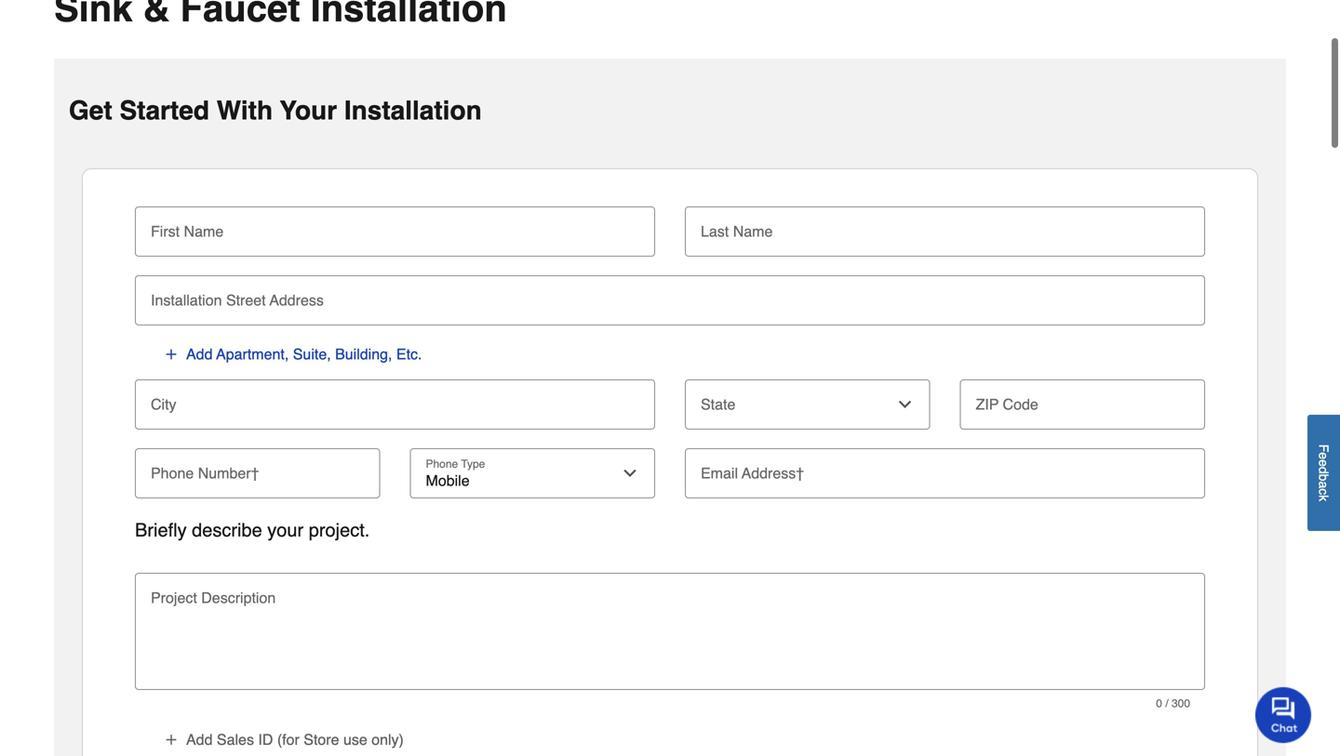 Task type: vqa. For each thing, say whether or not it's contained in the screenshot.
Description
yes



Task type: describe. For each thing, give the bounding box(es) containing it.
add for add apartment, suite, building, etc.
[[186, 346, 213, 363]]

zip
[[976, 396, 999, 413]]

add sales id (for store use only) button
[[163, 730, 405, 751]]

f e e d b a c k button
[[1308, 415, 1340, 531]]

add for add sales id (for store use only)
[[186, 731, 213, 749]]

briefly
[[135, 520, 187, 541]]

name for first name
[[184, 223, 224, 240]]

get
[[69, 96, 112, 126]]

sales
[[217, 731, 254, 749]]

first
[[151, 223, 180, 240]]

b
[[1317, 474, 1331, 481]]

only)
[[372, 731, 404, 749]]

First Name text field
[[142, 207, 648, 248]]

a
[[1317, 481, 1331, 489]]

building,
[[335, 346, 392, 363]]

plus image
[[164, 347, 179, 362]]

briefly describe your project.
[[135, 520, 370, 541]]

City text field
[[142, 380, 648, 421]]

f
[[1317, 445, 1331, 453]]

number†
[[198, 465, 259, 482]]

email address†
[[701, 465, 804, 482]]

f e e d b a c k
[[1317, 445, 1331, 502]]

Email Address† text field
[[692, 449, 1198, 490]]

email
[[701, 465, 738, 482]]

project description
[[151, 590, 276, 607]]

address†
[[742, 465, 804, 482]]

0
[[1156, 698, 1163, 711]]

plus image
[[164, 733, 179, 748]]

street
[[226, 292, 266, 309]]

your
[[267, 520, 304, 541]]

installation street address
[[151, 292, 324, 309]]

get started with your installation
[[69, 96, 482, 126]]

describe
[[192, 520, 262, 541]]

300
[[1172, 698, 1190, 711]]

Last Name text field
[[692, 207, 1198, 248]]

Project Description text field
[[142, 599, 1198, 681]]

your
[[280, 96, 337, 126]]

1 vertical spatial installation
[[151, 292, 222, 309]]

code
[[1003, 396, 1039, 413]]

use
[[343, 731, 367, 749]]

0 / 300
[[1156, 698, 1190, 711]]

chat invite button image
[[1256, 687, 1312, 744]]



Task type: locate. For each thing, give the bounding box(es) containing it.
e
[[1317, 452, 1331, 460], [1317, 460, 1331, 467]]

id
[[258, 731, 273, 749]]

Phone Number† text field
[[142, 449, 373, 490]]

0 vertical spatial installation
[[344, 96, 482, 126]]

1 horizontal spatial installation
[[344, 96, 482, 126]]

add
[[186, 346, 213, 363], [186, 731, 213, 749]]

2 name from the left
[[733, 223, 773, 240]]

e up b in the bottom right of the page
[[1317, 460, 1331, 467]]

store
[[304, 731, 339, 749]]

name right last
[[733, 223, 773, 240]]

(for
[[277, 731, 300, 749]]

project
[[151, 590, 197, 607]]

project.
[[309, 520, 370, 541]]

Installation Street Address text field
[[142, 276, 1198, 316]]

/
[[1166, 698, 1169, 711]]

0 vertical spatial add
[[186, 346, 213, 363]]

1 e from the top
[[1317, 452, 1331, 460]]

phone number†
[[151, 465, 259, 482]]

first name
[[151, 223, 224, 240]]

with
[[217, 96, 273, 126]]

0 horizontal spatial installation
[[151, 292, 222, 309]]

add right plus image
[[186, 346, 213, 363]]

started
[[120, 96, 209, 126]]

d
[[1317, 467, 1331, 474]]

k
[[1317, 495, 1331, 502]]

add apartment, suite, building, etc. button
[[163, 344, 423, 365]]

suite,
[[293, 346, 331, 363]]

last
[[701, 223, 729, 240]]

e up d
[[1317, 452, 1331, 460]]

name right first
[[184, 223, 224, 240]]

city
[[151, 396, 176, 413]]

add sales id (for store use only)
[[186, 731, 404, 749]]

1 add from the top
[[186, 346, 213, 363]]

zip code
[[976, 396, 1039, 413]]

description
[[201, 590, 276, 607]]

etc.
[[396, 346, 422, 363]]

address
[[270, 292, 324, 309]]

1 horizontal spatial name
[[733, 223, 773, 240]]

last name
[[701, 223, 773, 240]]

c
[[1317, 489, 1331, 495]]

add right plus icon on the bottom left of the page
[[186, 731, 213, 749]]

apartment,
[[216, 346, 289, 363]]

phone
[[151, 465, 194, 482]]

1 name from the left
[[184, 223, 224, 240]]

name
[[184, 223, 224, 240], [733, 223, 773, 240]]

ZIP Code text field
[[968, 380, 1198, 421]]

0 horizontal spatial name
[[184, 223, 224, 240]]

2 e from the top
[[1317, 460, 1331, 467]]

name for last name
[[733, 223, 773, 240]]

installation
[[344, 96, 482, 126], [151, 292, 222, 309]]

2 add from the top
[[186, 731, 213, 749]]

1 vertical spatial add
[[186, 731, 213, 749]]

add apartment, suite, building, etc.
[[186, 346, 422, 363]]



